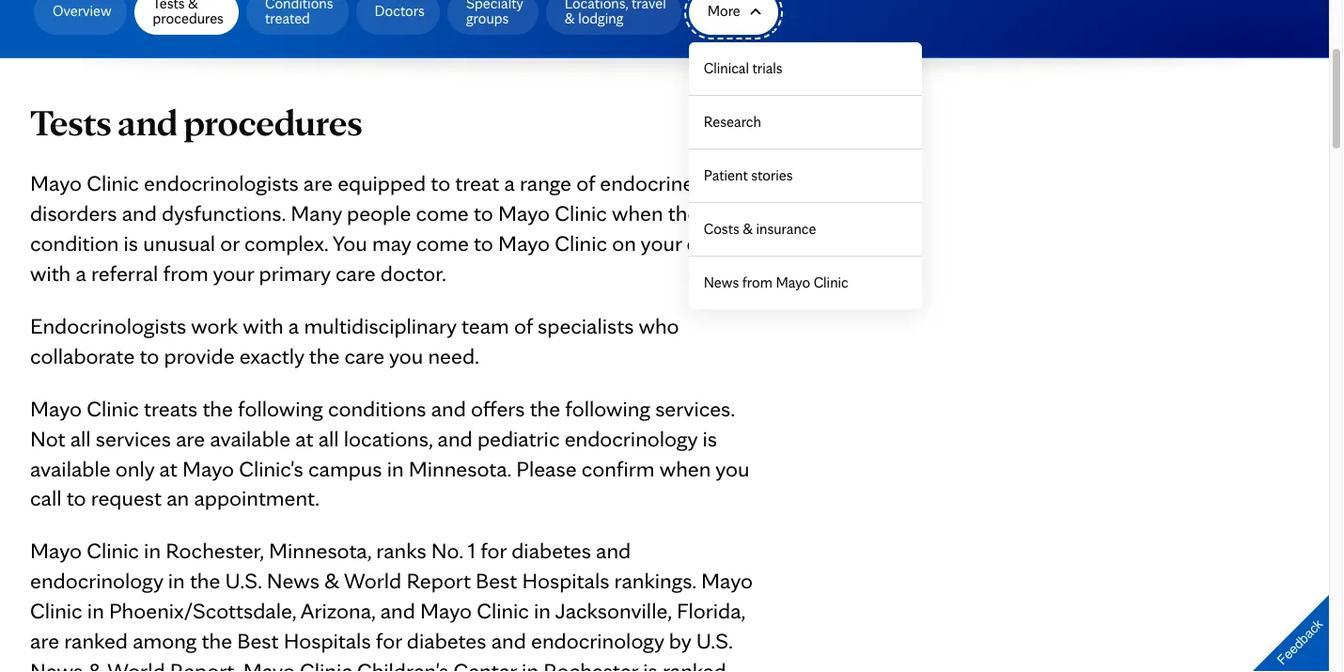 Task type: describe. For each thing, give the bounding box(es) containing it.
endocrinologists
[[144, 169, 299, 196]]

clinic up the center
[[477, 597, 529, 625]]

no.
[[431, 537, 463, 564]]

children's
[[357, 657, 449, 671]]

clinical trials link
[[689, 42, 922, 96]]

of inside the endocrinologists work with a multidisciplinary team of specialists who collaborate to provide exactly the care you need.
[[514, 312, 533, 339]]

in inside mayo clinic treats the following conditions and offers the following services. not all services are available at all locations, and pediatric endocrinology is available only at mayo clinic's campus in minnesota. please confirm when you call to request an appointment.
[[387, 455, 404, 482]]

mayo clinic endocrinologists are equipped to treat a range of endocrine disorders and dysfunctions. many people come to mayo clinic when their condition is unusual or complex. you may come to mayo clinic on your own or with a referral from your primary care doctor.
[[30, 169, 751, 287]]

condition
[[30, 229, 119, 256]]

and down report
[[380, 597, 415, 625]]

provide
[[164, 342, 235, 369]]

2 vertical spatial endocrinology
[[531, 627, 664, 655]]

is inside mayo clinic in rochester, minnesota, ranks no. 1 for diabetes and endocrinology in the u.s. news & world report best hospitals rankings. mayo clinic in phoenix/scottsdale, arizona, and mayo clinic in jacksonville, florida, are ranked among the best hospitals for diabetes and endocrinology by u.s. news & world report. mayo clinic children's center in rochester is ra
[[643, 657, 658, 671]]

ranks
[[376, 537, 426, 564]]

florida,
[[677, 597, 745, 625]]

rochester
[[544, 657, 638, 671]]

when inside mayo clinic treats the following conditions and offers the following services. not all services are available at all locations, and pediatric endocrinology is available only at mayo clinic's campus in minnesota. please confirm when you call to request an appointment.
[[660, 455, 711, 482]]

costs & insurance
[[704, 220, 816, 238]]

feedback
[[1274, 616, 1326, 668]]

in down "request"
[[144, 537, 161, 564]]

exactly
[[240, 342, 304, 369]]

clinical
[[704, 59, 749, 77]]

news from mayo clinic
[[704, 274, 849, 291]]

1 horizontal spatial news
[[267, 567, 320, 595]]

stories
[[751, 166, 793, 184]]

need.
[[428, 342, 480, 369]]

treated
[[265, 9, 310, 27]]

are inside mayo clinic treats the following conditions and offers the following services. not all services are available at all locations, and pediatric endocrinology is available only at mayo clinic's campus in minnesota. please confirm when you call to request an appointment.
[[176, 425, 205, 452]]

and inside mayo clinic endocrinologists are equipped to treat a range of endocrine disorders and dysfunctions. many people come to mayo clinic when their condition is unusual or complex. you may come to mayo clinic on your own or with a referral from your primary care doctor.
[[122, 199, 157, 226]]

rankings.
[[614, 567, 696, 595]]

overview link
[[34, 0, 127, 35]]

many
[[291, 199, 342, 226]]

clinic down range
[[555, 199, 607, 226]]

an
[[167, 485, 189, 512]]

menu bar containing overview
[[8, 0, 782, 42]]

is inside mayo clinic treats the following conditions and offers the following services. not all services are available at all locations, and pediatric endocrinology is available only at mayo clinic's campus in minnesota. please confirm when you call to request an appointment.
[[703, 425, 717, 452]]

1
[[468, 537, 476, 564]]

clinic inside menu
[[814, 274, 849, 291]]

mayo clinic in rochester, minnesota, ranks no. 1 for diabetes and endocrinology in the u.s. news & world report best hospitals rankings. mayo clinic in phoenix/scottsdale, arizona, and mayo clinic in jacksonville, florida, are ranked among the best hospitals for diabetes and endocrinology by u.s. news & world report. mayo clinic children's center in rochester is ra
[[30, 537, 753, 671]]

doctors link
[[356, 0, 440, 35]]

specialists
[[538, 312, 634, 339]]

overview
[[53, 2, 111, 20]]

1 horizontal spatial from
[[742, 274, 773, 291]]

treat
[[455, 169, 499, 196]]

0 horizontal spatial a
[[76, 259, 86, 287]]

& down ranked
[[88, 657, 103, 671]]

by
[[669, 627, 691, 655]]

treated menu item
[[243, 0, 352, 42]]

clinic's
[[239, 455, 303, 482]]

1 vertical spatial for
[[376, 627, 402, 655]]

who
[[639, 312, 679, 339]]

center
[[454, 657, 517, 671]]

more button
[[689, 0, 778, 35]]

the right the treats
[[203, 394, 233, 422]]

appointment.
[[194, 485, 320, 512]]

doctors
[[375, 2, 425, 20]]

may
[[372, 229, 411, 256]]

pediatric
[[477, 425, 560, 452]]

endocrinology inside mayo clinic treats the following conditions and offers the following services. not all services are available at all locations, and pediatric endocrinology is available only at mayo clinic's campus in minnesota. please confirm when you call to request an appointment.
[[565, 425, 698, 452]]

care inside the endocrinologists work with a multidisciplinary team of specialists who collaborate to provide exactly the care you need.
[[345, 342, 385, 369]]

minnesota,
[[269, 537, 371, 564]]

among
[[133, 627, 197, 655]]

equipped
[[338, 169, 426, 196]]

are inside mayo clinic in rochester, minnesota, ranks no. 1 for diabetes and endocrinology in the u.s. news & world report best hospitals rankings. mayo clinic in phoenix/scottsdale, arizona, and mayo clinic in jacksonville, florida, are ranked among the best hospitals for diabetes and endocrinology by u.s. news & world report. mayo clinic children's center in rochester is ra
[[30, 627, 59, 655]]

research link
[[689, 96, 922, 149]]

treats
[[144, 394, 198, 422]]

care inside mayo clinic endocrinologists are equipped to treat a range of endocrine disorders and dysfunctions. many people come to mayo clinic when their condition is unusual or complex. you may come to mayo clinic on your own or with a referral from your primary care doctor.
[[336, 259, 376, 287]]

call
[[30, 485, 62, 512]]

& lodging link
[[546, 0, 681, 35]]

collaborate
[[30, 342, 135, 369]]

1 all from the left
[[70, 425, 91, 452]]

services.
[[655, 394, 735, 422]]

please
[[516, 455, 577, 482]]

rochester,
[[166, 537, 264, 564]]

1 horizontal spatial available
[[210, 425, 291, 452]]

news inside menu
[[704, 274, 739, 291]]

unusual
[[143, 229, 215, 256]]

minnesota.
[[409, 455, 511, 482]]

1 vertical spatial best
[[237, 627, 279, 655]]

1 horizontal spatial diabetes
[[512, 537, 591, 564]]

people
[[347, 199, 411, 226]]

1 following from the left
[[238, 394, 323, 422]]

conditions
[[328, 394, 426, 422]]

mayo clinic treats the following conditions and offers the following services. not all services are available at all locations, and pediatric endocrinology is available only at mayo clinic's campus in minnesota. please confirm when you call to request an appointment.
[[30, 394, 750, 512]]

not
[[30, 425, 65, 452]]

from inside mayo clinic endocrinologists are equipped to treat a range of endocrine disorders and dysfunctions. many people come to mayo clinic when their condition is unusual or complex. you may come to mayo clinic on your own or with a referral from your primary care doctor.
[[163, 259, 208, 287]]

to inside the endocrinologists work with a multidisciplinary team of specialists who collaborate to provide exactly the care you need.
[[140, 342, 159, 369]]

offers
[[471, 394, 525, 422]]

1 or from the left
[[220, 229, 240, 256]]

0 horizontal spatial at
[[159, 455, 177, 482]]

services
[[96, 425, 171, 452]]

groups link
[[447, 0, 539, 35]]

range
[[520, 169, 572, 196]]

and left offers
[[431, 394, 466, 422]]

arizona,
[[301, 597, 375, 625]]

only
[[115, 455, 154, 482]]

1 horizontal spatial u.s.
[[696, 627, 733, 655]]

2 or from the left
[[732, 229, 751, 256]]

0 vertical spatial hospitals
[[522, 567, 610, 595]]

when inside mayo clinic endocrinologists are equipped to treat a range of endocrine disorders and dysfunctions. many people come to mayo clinic when their condition is unusual or complex. you may come to mayo clinic on your own or with a referral from your primary care doctor.
[[612, 199, 663, 226]]

locations,
[[344, 425, 433, 452]]

work
[[191, 312, 238, 339]]

you inside the endocrinologists work with a multidisciplinary team of specialists who collaborate to provide exactly the care you need.
[[389, 342, 423, 369]]

a inside the endocrinologists work with a multidisciplinary team of specialists who collaborate to provide exactly the care you need.
[[288, 312, 299, 339]]

clinic left on
[[555, 229, 607, 256]]

team
[[462, 312, 509, 339]]

patient stories
[[704, 166, 793, 184]]

endocrinologists work with a multidisciplinary team of specialists who collaborate to provide exactly the care you need.
[[30, 312, 679, 369]]

trials
[[753, 59, 783, 77]]

on
[[612, 229, 636, 256]]



Task type: vqa. For each thing, say whether or not it's contained in the screenshot.
LUNG
no



Task type: locate. For each thing, give the bounding box(es) containing it.
1 horizontal spatial following
[[565, 394, 651, 422]]

hospitals up jacksonville,
[[522, 567, 610, 595]]

u.s. down rochester,
[[225, 567, 262, 595]]

when
[[612, 199, 663, 226], [660, 455, 711, 482]]

phoenix/scottsdale,
[[109, 597, 296, 625]]

0 vertical spatial is
[[124, 229, 138, 256]]

0 vertical spatial world
[[344, 567, 402, 595]]

with inside mayo clinic endocrinologists are equipped to treat a range of endocrine disorders and dysfunctions. many people come to mayo clinic when their condition is unusual or complex. you may come to mayo clinic on your own or with a referral from your primary care doctor.
[[30, 259, 71, 287]]

hospitals down arizona,
[[284, 627, 371, 655]]

to
[[431, 169, 450, 196], [474, 199, 493, 226], [474, 229, 493, 256], [140, 342, 159, 369], [66, 485, 86, 512]]

come up doctor.
[[416, 229, 469, 256]]

are left ranked
[[30, 627, 59, 655]]

0 vertical spatial are
[[304, 169, 333, 196]]

1 vertical spatial diabetes
[[407, 627, 486, 655]]

overview menu item
[[30, 0, 130, 42]]

world down among
[[107, 657, 165, 671]]

world
[[344, 567, 402, 595], [107, 657, 165, 671]]

1 vertical spatial come
[[416, 229, 469, 256]]

0 horizontal spatial you
[[389, 342, 423, 369]]

research
[[704, 113, 761, 131]]

a right treat
[[504, 169, 515, 196]]

& lodging menu item
[[542, 0, 685, 42]]

1 horizontal spatial best
[[476, 567, 517, 595]]

menu containing clinical trials
[[689, 42, 922, 309]]

with
[[30, 259, 71, 287], [243, 312, 283, 339]]

patient
[[704, 166, 748, 184]]

1 vertical spatial news
[[267, 567, 320, 595]]

1 horizontal spatial of
[[577, 169, 595, 196]]

their
[[668, 199, 711, 226]]

and right tests
[[118, 100, 178, 145]]

care down 'you'
[[336, 259, 376, 287]]

of inside mayo clinic endocrinologists are equipped to treat a range of endocrine disorders and dysfunctions. many people come to mayo clinic when their condition is unusual or complex. you may come to mayo clinic on your own or with a referral from your primary care doctor.
[[577, 169, 595, 196]]

is up referral
[[124, 229, 138, 256]]

2 horizontal spatial is
[[703, 425, 717, 452]]

clinic up disorders
[[87, 169, 139, 196]]

clinic
[[87, 169, 139, 196], [555, 199, 607, 226], [555, 229, 607, 256], [814, 274, 849, 291], [87, 394, 139, 422], [87, 537, 139, 564], [30, 597, 82, 625], [477, 597, 529, 625], [300, 657, 352, 671]]

0 horizontal spatial is
[[124, 229, 138, 256]]

clinic up ranked
[[30, 597, 82, 625]]

0 horizontal spatial diabetes
[[407, 627, 486, 655]]

with inside the endocrinologists work with a multidisciplinary team of specialists who collaborate to provide exactly the care you need.
[[243, 312, 283, 339]]

1 horizontal spatial are
[[176, 425, 205, 452]]

procedures inside procedures link
[[153, 9, 224, 27]]

and
[[118, 100, 178, 145], [122, 199, 157, 226], [431, 394, 466, 422], [438, 425, 473, 452], [596, 537, 631, 564], [380, 597, 415, 625], [491, 627, 526, 655]]

confirm
[[582, 455, 655, 482]]

the inside the endocrinologists work with a multidisciplinary team of specialists who collaborate to provide exactly the care you need.
[[309, 342, 340, 369]]

in left jacksonville,
[[534, 597, 551, 625]]

in up ranked
[[87, 597, 104, 625]]

1 horizontal spatial your
[[641, 229, 682, 256]]

diabetes
[[512, 537, 591, 564], [407, 627, 486, 655]]

campus
[[308, 455, 382, 482]]

1 horizontal spatial for
[[481, 537, 507, 564]]

for up children's
[[376, 627, 402, 655]]

endocrine
[[600, 169, 694, 196]]

or right own
[[732, 229, 751, 256]]

best
[[476, 567, 517, 595], [237, 627, 279, 655]]

1 vertical spatial when
[[660, 455, 711, 482]]

1 vertical spatial with
[[243, 312, 283, 339]]

lodging
[[578, 9, 624, 27]]

procedures link
[[134, 0, 239, 35]]

you
[[389, 342, 423, 369], [716, 455, 750, 482]]

1 horizontal spatial world
[[344, 567, 402, 595]]

at up an at bottom left
[[159, 455, 177, 482]]

care
[[336, 259, 376, 287], [345, 342, 385, 369]]

a up 'exactly'
[[288, 312, 299, 339]]

0 vertical spatial best
[[476, 567, 517, 595]]

feedback button
[[1237, 579, 1343, 671]]

of right range
[[577, 169, 595, 196]]

0 vertical spatial diabetes
[[512, 537, 591, 564]]

of right the team
[[514, 312, 533, 339]]

2 vertical spatial is
[[643, 657, 658, 671]]

endocrinology up ranked
[[30, 567, 163, 595]]

0 horizontal spatial best
[[237, 627, 279, 655]]

1 vertical spatial is
[[703, 425, 717, 452]]

costs & insurance link
[[689, 203, 922, 257]]

a
[[504, 169, 515, 196], [76, 259, 86, 287], [288, 312, 299, 339]]

when down 'endocrine'
[[612, 199, 663, 226]]

at up clinic's
[[295, 425, 314, 452]]

0 horizontal spatial your
[[213, 259, 254, 287]]

& left lodging
[[565, 9, 575, 27]]

ranked
[[64, 627, 128, 655]]

or down dysfunctions. at left top
[[220, 229, 240, 256]]

own
[[687, 229, 727, 256]]

endocrinologists
[[30, 312, 186, 339]]

news down own
[[704, 274, 739, 291]]

u.s.
[[225, 567, 262, 595], [696, 627, 733, 655]]

1 vertical spatial world
[[107, 657, 165, 671]]

news down minnesota,
[[267, 567, 320, 595]]

& inside menu item
[[565, 9, 575, 27]]

1 horizontal spatial with
[[243, 312, 283, 339]]

is down services.
[[703, 425, 717, 452]]

& up arizona,
[[324, 567, 340, 595]]

2 horizontal spatial are
[[304, 169, 333, 196]]

0 vertical spatial endocrinology
[[565, 425, 698, 452]]

1 vertical spatial your
[[213, 259, 254, 287]]

following down 'exactly'
[[238, 394, 323, 422]]

2 all from the left
[[318, 425, 339, 452]]

0 horizontal spatial available
[[30, 455, 111, 482]]

you down services.
[[716, 455, 750, 482]]

0 horizontal spatial following
[[238, 394, 323, 422]]

come
[[416, 199, 469, 226], [416, 229, 469, 256]]

the up the pediatric
[[530, 394, 560, 422]]

1 vertical spatial endocrinology
[[30, 567, 163, 595]]

and up the center
[[491, 627, 526, 655]]

0 vertical spatial procedures
[[153, 9, 224, 27]]

dysfunctions.
[[162, 199, 286, 226]]

available
[[210, 425, 291, 452], [30, 455, 111, 482]]

are up many at the left top of the page
[[304, 169, 333, 196]]

0 horizontal spatial or
[[220, 229, 240, 256]]

1 come from the top
[[416, 199, 469, 226]]

are inside mayo clinic endocrinologists are equipped to treat a range of endocrine disorders and dysfunctions. many people come to mayo clinic when their condition is unusual or complex. you may come to mayo clinic on your own or with a referral from your primary care doctor.
[[304, 169, 333, 196]]

diabetes up the center
[[407, 627, 486, 655]]

1 vertical spatial available
[[30, 455, 111, 482]]

at
[[295, 425, 314, 452], [159, 455, 177, 482]]

is inside mayo clinic endocrinologists are equipped to treat a range of endocrine disorders and dysfunctions. many people come to mayo clinic when their condition is unusual or complex. you may come to mayo clinic on your own or with a referral from your primary care doctor.
[[124, 229, 138, 256]]

1 vertical spatial care
[[345, 342, 385, 369]]

is
[[124, 229, 138, 256], [703, 425, 717, 452], [643, 657, 658, 671]]

2 vertical spatial are
[[30, 627, 59, 655]]

1 horizontal spatial hospitals
[[522, 567, 610, 595]]

1 vertical spatial are
[[176, 425, 205, 452]]

for right the 1
[[481, 537, 507, 564]]

1 horizontal spatial a
[[288, 312, 299, 339]]

clinical trials
[[704, 59, 783, 77]]

0 vertical spatial come
[[416, 199, 469, 226]]

jacksonville,
[[555, 597, 672, 625]]

0 vertical spatial of
[[577, 169, 595, 196]]

all
[[70, 425, 91, 452], [318, 425, 339, 452]]

hospitals
[[522, 567, 610, 595], [284, 627, 371, 655]]

to inside mayo clinic treats the following conditions and offers the following services. not all services are available at all locations, and pediatric endocrinology is available only at mayo clinic's campus in minnesota. please confirm when you call to request an appointment.
[[66, 485, 86, 512]]

menu
[[689, 42, 922, 309]]

menu bar
[[8, 0, 782, 42]]

you
[[333, 229, 367, 256]]

diabetes right the 1
[[512, 537, 591, 564]]

1 horizontal spatial is
[[643, 657, 658, 671]]

available up clinic's
[[210, 425, 291, 452]]

0 vertical spatial care
[[336, 259, 376, 287]]

is right rochester
[[643, 657, 658, 671]]

0 horizontal spatial for
[[376, 627, 402, 655]]

insurance
[[756, 220, 816, 238]]

available down not
[[30, 455, 111, 482]]

news
[[704, 274, 739, 291], [267, 567, 320, 595], [30, 657, 83, 671]]

with down condition
[[30, 259, 71, 287]]

your up work
[[213, 259, 254, 287]]

news down ranked
[[30, 657, 83, 671]]

2 vertical spatial news
[[30, 657, 83, 671]]

2 following from the left
[[565, 394, 651, 422]]

u.s. down florida,
[[696, 627, 733, 655]]

1 horizontal spatial you
[[716, 455, 750, 482]]

0 horizontal spatial hospitals
[[284, 627, 371, 655]]

groups menu item
[[444, 0, 542, 42]]

in right the center
[[522, 657, 539, 671]]

1 vertical spatial hospitals
[[284, 627, 371, 655]]

0 vertical spatial news
[[704, 274, 739, 291]]

referral
[[91, 259, 158, 287]]

from
[[163, 259, 208, 287], [742, 274, 773, 291]]

you inside mayo clinic treats the following conditions and offers the following services. not all services are available at all locations, and pediatric endocrinology is available only at mayo clinic's campus in minnesota. please confirm when you call to request an appointment.
[[716, 455, 750, 482]]

&
[[565, 9, 575, 27], [743, 220, 753, 238], [324, 567, 340, 595], [88, 657, 103, 671]]

1 vertical spatial procedures
[[184, 100, 363, 145]]

1 vertical spatial you
[[716, 455, 750, 482]]

following
[[238, 394, 323, 422], [565, 394, 651, 422]]

2 come from the top
[[416, 229, 469, 256]]

0 vertical spatial at
[[295, 425, 314, 452]]

2 horizontal spatial news
[[704, 274, 739, 291]]

the up report.
[[202, 627, 232, 655]]

from down costs & insurance
[[742, 274, 773, 291]]

come down treat
[[416, 199, 469, 226]]

0 horizontal spatial news
[[30, 657, 83, 671]]

endocrinology up the confirm
[[565, 425, 698, 452]]

clinic inside mayo clinic treats the following conditions and offers the following services. not all services are available at all locations, and pediatric endocrinology is available only at mayo clinic's campus in minnesota. please confirm when you call to request an appointment.
[[87, 394, 139, 422]]

the up phoenix/scottsdale,
[[190, 567, 220, 595]]

your right on
[[641, 229, 682, 256]]

doctor.
[[381, 259, 447, 287]]

1 horizontal spatial or
[[732, 229, 751, 256]]

1 horizontal spatial all
[[318, 425, 339, 452]]

costs
[[704, 220, 740, 238]]

0 horizontal spatial from
[[163, 259, 208, 287]]

in
[[387, 455, 404, 482], [144, 537, 161, 564], [168, 567, 185, 595], [87, 597, 104, 625], [534, 597, 551, 625], [522, 657, 539, 671]]

1 vertical spatial at
[[159, 455, 177, 482]]

0 horizontal spatial world
[[107, 657, 165, 671]]

following up the confirm
[[565, 394, 651, 422]]

when down services.
[[660, 455, 711, 482]]

world down ranks
[[344, 567, 402, 595]]

0 vertical spatial you
[[389, 342, 423, 369]]

tests and procedures
[[30, 100, 363, 145]]

you down multidisciplinary on the left of page
[[389, 342, 423, 369]]

complex.
[[244, 229, 328, 256]]

0 vertical spatial u.s.
[[225, 567, 262, 595]]

1 vertical spatial u.s.
[[696, 627, 733, 655]]

0 horizontal spatial with
[[30, 259, 71, 287]]

0 horizontal spatial of
[[514, 312, 533, 339]]

clinic down arizona,
[[300, 657, 352, 671]]

in down locations,
[[387, 455, 404, 482]]

groups
[[466, 9, 509, 27]]

1 horizontal spatial at
[[295, 425, 314, 452]]

best right report
[[476, 567, 517, 595]]

clinic down costs & insurance link
[[814, 274, 849, 291]]

& lodging
[[565, 9, 624, 27]]

doctors menu item
[[352, 0, 444, 42]]

and up minnesota. on the left bottom of page
[[438, 425, 473, 452]]

0 horizontal spatial all
[[70, 425, 91, 452]]

0 horizontal spatial are
[[30, 627, 59, 655]]

your
[[641, 229, 682, 256], [213, 259, 254, 287]]

patient stories link
[[689, 149, 922, 203]]

mayo
[[30, 169, 82, 196], [498, 199, 550, 226], [498, 229, 550, 256], [776, 274, 811, 291], [30, 394, 82, 422], [182, 455, 234, 482], [30, 537, 82, 564], [701, 567, 753, 595], [420, 597, 472, 625], [243, 657, 295, 671]]

more
[[708, 2, 741, 20]]

are down the treats
[[176, 425, 205, 452]]

and up "unusual"
[[122, 199, 157, 226]]

all up campus
[[318, 425, 339, 452]]

the right 'exactly'
[[309, 342, 340, 369]]

0 vertical spatial a
[[504, 169, 515, 196]]

2 horizontal spatial a
[[504, 169, 515, 196]]

0 vertical spatial your
[[641, 229, 682, 256]]

report
[[407, 567, 471, 595]]

disorders
[[30, 199, 117, 226]]

clinic down "request"
[[87, 537, 139, 564]]

procedures
[[153, 9, 224, 27], [184, 100, 363, 145]]

request
[[91, 485, 162, 512]]

0 vertical spatial for
[[481, 537, 507, 564]]

in up phoenix/scottsdale,
[[168, 567, 185, 595]]

& right costs
[[743, 220, 753, 238]]

tests
[[30, 100, 112, 145]]

news from mayo clinic link
[[689, 257, 922, 309]]

or
[[220, 229, 240, 256], [732, 229, 751, 256]]

0 horizontal spatial u.s.
[[225, 567, 262, 595]]

mayo inside news from mayo clinic link
[[776, 274, 811, 291]]

1 vertical spatial a
[[76, 259, 86, 287]]

best up report.
[[237, 627, 279, 655]]

endocrinology
[[565, 425, 698, 452], [30, 567, 163, 595], [531, 627, 664, 655]]

0 vertical spatial when
[[612, 199, 663, 226]]

report.
[[170, 657, 238, 671]]

care down multidisciplinary on the left of page
[[345, 342, 385, 369]]

a down condition
[[76, 259, 86, 287]]

all right not
[[70, 425, 91, 452]]

with up 'exactly'
[[243, 312, 283, 339]]

0 vertical spatial available
[[210, 425, 291, 452]]

endocrinology up rochester
[[531, 627, 664, 655]]

from down "unusual"
[[163, 259, 208, 287]]

multidisciplinary
[[304, 312, 457, 339]]

and up rankings.
[[596, 537, 631, 564]]

treated link
[[246, 0, 348, 35]]

2 vertical spatial a
[[288, 312, 299, 339]]

1 vertical spatial of
[[514, 312, 533, 339]]

0 vertical spatial with
[[30, 259, 71, 287]]

clinic up services
[[87, 394, 139, 422]]



